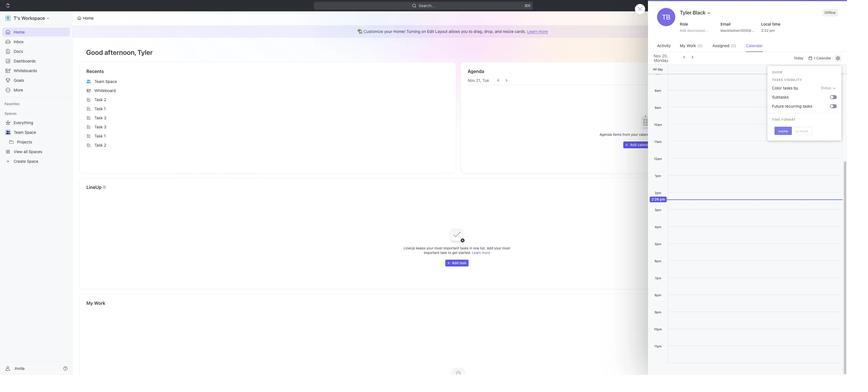 Task type: describe. For each thing, give the bounding box(es) containing it.
favorites
[[5, 102, 20, 106]]

upgrade
[[777, 3, 793, 8]]

7pm
[[655, 276, 661, 280]]

0 vertical spatial to
[[469, 29, 472, 34]]

tyler
[[137, 48, 153, 56]]

manage
[[811, 16, 826, 20]]

add calendar integrations button
[[623, 142, 675, 148]]

lineup keeps your most important tasks in one list. add your most important task to get started.
[[404, 246, 510, 255]]

cards
[[827, 16, 838, 20]]

am/pm
[[778, 130, 788, 133]]

learn more link for 🏡 customize your home! turning on edit layout allows you to drag, drop, and resize cards.
[[527, 29, 548, 34]]

learn more
[[472, 251, 490, 255]]

by
[[794, 86, 798, 90]]

role
[[680, 22, 688, 26]]

format
[[781, 118, 796, 121]]

manage cards
[[811, 16, 838, 20]]

0 vertical spatial learn
[[527, 29, 537, 34]]

afternoon,
[[104, 48, 136, 56]]

0 horizontal spatial my
[[86, 301, 93, 306]]

team space inside sidebar 'navigation'
[[14, 130, 36, 135]]

task 2
[[94, 97, 106, 102]]

will
[[656, 132, 661, 137]]

user group image
[[86, 80, 91, 83]]

🏡
[[357, 29, 363, 34]]

user group image
[[6, 131, 10, 134]]

1 task from the top
[[94, 97, 103, 102]]

tasks visibility
[[772, 78, 802, 82]]

9am
[[655, 106, 661, 109]]

4pm
[[655, 225, 661, 229]]

11am
[[654, 140, 662, 144]]

2:22
[[761, 28, 769, 33]]

agenda for agenda
[[468, 69, 484, 74]]

dashboards
[[14, 59, 36, 63]]

2 task from the top
[[94, 106, 103, 111]]

show
[[662, 132, 670, 137]]

agenda items from your calendars will show here.
[[600, 132, 680, 137]]

whiteboard link
[[84, 86, 451, 95]]

new
[[807, 3, 815, 8]]

lineup for lineup
[[86, 185, 102, 190]]

calendar
[[746, 43, 763, 48]]

recurring
[[785, 104, 802, 109]]

allows
[[449, 29, 460, 34]]

all day
[[653, 67, 663, 71]]

0 vertical spatial space
[[105, 79, 117, 84]]

⌘k
[[525, 3, 531, 8]]

task 2 link
[[84, 95, 451, 104]]

today
[[794, 56, 803, 60]]

email
[[720, 22, 731, 26]]

1 for task 1
[[104, 106, 106, 111]]

all
[[653, 67, 657, 71]]

1 horizontal spatial my work
[[680, 43, 696, 48]]

color tasks by
[[772, 86, 798, 90]]

24 hour
[[795, 130, 808, 133]]

one
[[473, 246, 479, 250]]

1pm
[[655, 174, 661, 178]]

1 task 3 link from the top
[[84, 113, 451, 123]]

7am
[[655, 72, 661, 75]]

0 vertical spatial tasks
[[783, 86, 793, 90]]

keeps
[[416, 246, 425, 250]]

your right from
[[631, 132, 638, 137]]

email blacklashes1000@gmail.com
[[720, 22, 768, 33]]

2 3 from the top
[[104, 125, 106, 129]]

add description... button
[[678, 27, 715, 34]]

10am
[[654, 123, 662, 127]]

pm
[[769, 28, 775, 33]]

local
[[761, 22, 771, 26]]

24
[[795, 130, 799, 133]]

0 vertical spatial team space link
[[84, 77, 451, 86]]

from
[[622, 132, 630, 137]]

today button
[[791, 54, 806, 63]]

1 vertical spatial important
[[424, 251, 439, 255]]

task
[[440, 251, 447, 255]]

6pm
[[655, 259, 661, 263]]

color
[[772, 86, 782, 90]]

5pm
[[655, 242, 661, 246]]

home inside 'link'
[[14, 30, 25, 34]]

1 3 from the top
[[104, 115, 106, 120]]

🏡 customize your home! turning on edit layout allows you to drag, drop, and resize cards. learn more
[[357, 29, 548, 34]]

future
[[772, 104, 784, 109]]

show
[[772, 70, 783, 74]]

role add description...
[[680, 22, 708, 33]]

turning
[[406, 29, 420, 34]]

‎task 2
[[94, 143, 106, 148]]

whiteboards link
[[2, 66, 70, 75]]

lineup for lineup keeps your most important tasks in one list. add your most important task to get started.
[[404, 246, 415, 250]]

goals
[[14, 78, 24, 83]]

8am
[[655, 89, 661, 92]]

add inside lineup keeps your most important tasks in one list. add your most important task to get started.
[[487, 246, 493, 250]]

items
[[613, 132, 622, 137]]

1 for ‎task 1
[[104, 134, 106, 138]]

your left the home!
[[384, 29, 392, 34]]

drag,
[[473, 29, 483, 34]]

2 most from the left
[[502, 246, 510, 250]]

your right 'list.'
[[494, 246, 501, 250]]

status
[[821, 86, 831, 90]]

whiteboards
[[14, 68, 37, 73]]

task 1 link
[[84, 104, 451, 113]]

layout
[[435, 29, 448, 34]]



Task type: vqa. For each thing, say whether or not it's contained in the screenshot.
Jacob Simon's Workspace, , Element
no



Task type: locate. For each thing, give the bounding box(es) containing it.
2 down the whiteboard
[[104, 97, 106, 102]]

subtasks
[[772, 95, 789, 100]]

team
[[94, 79, 104, 84], [14, 130, 24, 135]]

0 vertical spatial team space
[[94, 79, 117, 84]]

0 horizontal spatial most
[[434, 246, 442, 250]]

‎task 1 link
[[84, 132, 451, 141]]

1 vertical spatial agenda
[[600, 132, 612, 137]]

task down task 1
[[94, 115, 103, 120]]

1 vertical spatial my work
[[86, 301, 105, 306]]

1 horizontal spatial tasks
[[783, 86, 793, 90]]

docs link
[[2, 47, 70, 56]]

cards.
[[515, 29, 526, 34]]

1 down task 2
[[104, 106, 106, 111]]

team space
[[94, 79, 117, 84], [14, 130, 36, 135]]

0 horizontal spatial lineup
[[86, 185, 102, 190]]

8pm
[[655, 293, 661, 297]]

invite
[[15, 366, 25, 371]]

0 vertical spatial task 3
[[94, 115, 106, 120]]

list.
[[480, 246, 486, 250]]

learn right cards.
[[527, 29, 537, 34]]

1 inside 'task 1' link
[[104, 106, 106, 111]]

tasks inside button
[[803, 104, 812, 109]]

1 vertical spatial 2
[[104, 143, 106, 148]]

tasks down subtasks button
[[803, 104, 812, 109]]

good afternoon, tyler
[[86, 48, 153, 56]]

to left get
[[448, 251, 451, 255]]

team space up the whiteboard
[[94, 79, 117, 84]]

0 horizontal spatial to
[[448, 251, 451, 255]]

space right user group icon
[[25, 130, 36, 135]]

here.
[[671, 132, 679, 137]]

local time 2:22 pm
[[761, 22, 780, 33]]

task 3 link down task 2 link
[[84, 113, 451, 123]]

task 3 link down 'task 1' link
[[84, 123, 451, 132]]

task 1
[[94, 106, 106, 111]]

0 horizontal spatial team
[[14, 130, 24, 135]]

1 horizontal spatial team space link
[[84, 77, 451, 86]]

0 vertical spatial 3
[[104, 115, 106, 120]]

‎task inside ‎task 1 link
[[94, 134, 103, 138]]

team space link
[[84, 77, 451, 86], [14, 128, 69, 137]]

2 task 3 link from the top
[[84, 123, 451, 132]]

future recurring tasks
[[772, 104, 812, 109]]

search...
[[419, 3, 435, 8]]

important
[[443, 246, 459, 250], [424, 251, 439, 255]]

hour
[[800, 130, 808, 133]]

drop,
[[484, 29, 494, 34]]

1 vertical spatial to
[[448, 251, 451, 255]]

learn down one on the bottom
[[472, 251, 481, 255]]

manage cards button
[[808, 14, 842, 23]]

lineup inside lineup keeps your most important tasks in one list. add your most important task to get started.
[[404, 246, 415, 250]]

1 inside ‎task 1 link
[[104, 134, 106, 138]]

learn more link for lineup keeps your most important tasks in one list. add your most important task to get started.
[[472, 251, 490, 255]]

2 for ‎task 2
[[104, 143, 106, 148]]

2 1 from the top
[[104, 134, 106, 138]]

good
[[86, 48, 103, 56]]

add
[[680, 28, 686, 33], [630, 143, 637, 147], [487, 246, 493, 250]]

1 vertical spatial learn more link
[[472, 251, 490, 255]]

1 horizontal spatial important
[[443, 246, 459, 250]]

1 vertical spatial home
[[14, 30, 25, 34]]

‎task for ‎task 2
[[94, 143, 103, 148]]

0 vertical spatial add
[[680, 28, 686, 33]]

assigned
[[713, 43, 729, 48]]

most right 'list.'
[[502, 246, 510, 250]]

task down task 2
[[94, 106, 103, 111]]

add down role
[[680, 28, 686, 33]]

0 horizontal spatial agenda
[[468, 69, 484, 74]]

3pm
[[655, 208, 661, 212]]

‎task for ‎task 1
[[94, 134, 103, 138]]

add right 'list.'
[[487, 246, 493, 250]]

docs
[[14, 49, 23, 54]]

1 vertical spatial add
[[630, 143, 637, 147]]

on
[[421, 29, 426, 34]]

0 vertical spatial team
[[94, 79, 104, 84]]

2 for task 2
[[104, 97, 106, 102]]

blacklashes1000@gmail.com
[[720, 28, 768, 33]]

time format
[[772, 118, 796, 121]]

0 horizontal spatial learn
[[472, 251, 481, 255]]

tasks
[[772, 78, 783, 82]]

space up the whiteboard
[[105, 79, 117, 84]]

more
[[538, 29, 548, 34], [482, 251, 490, 255]]

4 task from the top
[[94, 125, 103, 129]]

spaces
[[5, 111, 17, 116]]

0 horizontal spatial add
[[487, 246, 493, 250]]

tb
[[662, 13, 670, 21]]

1 horizontal spatial most
[[502, 246, 510, 250]]

learn more link right cards.
[[527, 29, 548, 34]]

1 horizontal spatial lineup
[[404, 246, 415, 250]]

2 ‎task from the top
[[94, 143, 103, 148]]

add left calendar
[[630, 143, 637, 147]]

1 vertical spatial ‎task
[[94, 143, 103, 148]]

important down keeps
[[424, 251, 439, 255]]

11pm
[[654, 345, 662, 348]]

task up task 1
[[94, 97, 103, 102]]

task 3
[[94, 115, 106, 120], [94, 125, 106, 129]]

3 down task 1
[[104, 115, 106, 120]]

dashboards link
[[2, 57, 70, 66]]

tasks left by at the top of the page
[[783, 86, 793, 90]]

3 task from the top
[[94, 115, 103, 120]]

‎task down ‎task 1
[[94, 143, 103, 148]]

2 vertical spatial tasks
[[460, 246, 468, 250]]

1 horizontal spatial more
[[538, 29, 548, 34]]

goals link
[[2, 76, 70, 85]]

2
[[104, 97, 106, 102], [104, 143, 106, 148]]

0 vertical spatial my
[[680, 43, 685, 48]]

0 horizontal spatial important
[[424, 251, 439, 255]]

learn more link
[[527, 29, 548, 34], [472, 251, 490, 255]]

tasks inside lineup keeps your most important tasks in one list. add your most important task to get started.
[[460, 246, 468, 250]]

learn more link down 'list.'
[[472, 251, 490, 255]]

0 horizontal spatial team space
[[14, 130, 36, 135]]

2pm
[[655, 191, 661, 195]]

recents
[[86, 69, 104, 74]]

1 horizontal spatial team space
[[94, 79, 117, 84]]

3
[[104, 115, 106, 120], [104, 125, 106, 129]]

0 vertical spatial lineup
[[86, 185, 102, 190]]

started.
[[458, 251, 471, 255]]

get
[[452, 251, 457, 255]]

offline
[[825, 11, 836, 15]]

agenda for agenda items from your calendars will show here.
[[600, 132, 612, 137]]

‎task 2 link
[[84, 141, 451, 150]]

your
[[384, 29, 392, 34], [631, 132, 638, 137], [426, 246, 433, 250], [494, 246, 501, 250]]

1 horizontal spatial space
[[105, 79, 117, 84]]

1 vertical spatial team space link
[[14, 128, 69, 137]]

learn
[[527, 29, 537, 34], [472, 251, 481, 255]]

activity
[[657, 43, 671, 48]]

work
[[686, 43, 696, 48], [94, 301, 105, 306]]

1 1 from the top
[[104, 106, 106, 111]]

1 vertical spatial 3
[[104, 125, 106, 129]]

0 horizontal spatial work
[[94, 301, 105, 306]]

1 vertical spatial my
[[86, 301, 93, 306]]

my work
[[680, 43, 696, 48], [86, 301, 105, 306]]

1 horizontal spatial home
[[83, 16, 94, 20]]

2 vertical spatial add
[[487, 246, 493, 250]]

add inside add calendar integrations button
[[630, 143, 637, 147]]

1 vertical spatial team space
[[14, 130, 36, 135]]

0 vertical spatial agenda
[[468, 69, 484, 74]]

0 horizontal spatial learn more link
[[472, 251, 490, 255]]

1 vertical spatial task 3
[[94, 125, 106, 129]]

1 vertical spatial learn
[[472, 251, 481, 255]]

1 vertical spatial team
[[14, 130, 24, 135]]

most up task
[[434, 246, 442, 250]]

team inside sidebar 'navigation'
[[14, 130, 24, 135]]

0 vertical spatial work
[[686, 43, 696, 48]]

0 vertical spatial home
[[83, 16, 94, 20]]

1 vertical spatial tasks
[[803, 104, 812, 109]]

1 horizontal spatial learn more link
[[527, 29, 548, 34]]

0 vertical spatial 1
[[104, 106, 106, 111]]

1 most from the left
[[434, 246, 442, 250]]

integrations
[[653, 143, 672, 147]]

important up get
[[443, 246, 459, 250]]

0 horizontal spatial tasks
[[460, 246, 468, 250]]

0 vertical spatial learn more link
[[527, 29, 548, 34]]

task 3 down task 1
[[94, 115, 106, 120]]

0 vertical spatial 2
[[104, 97, 106, 102]]

resize
[[503, 29, 514, 34]]

1 2 from the top
[[104, 97, 106, 102]]

whiteboard
[[94, 88, 116, 93]]

0 vertical spatial ‎task
[[94, 134, 103, 138]]

to inside lineup keeps your most important tasks in one list. add your most important task to get started.
[[448, 251, 451, 255]]

1 horizontal spatial agenda
[[600, 132, 612, 137]]

0 horizontal spatial team space link
[[14, 128, 69, 137]]

1 horizontal spatial work
[[686, 43, 696, 48]]

1 vertical spatial space
[[25, 130, 36, 135]]

0 vertical spatial my work
[[680, 43, 696, 48]]

add calendar integrations
[[630, 143, 672, 147]]

add inside role add description...
[[680, 28, 686, 33]]

0 vertical spatial more
[[538, 29, 548, 34]]

calendar
[[638, 143, 652, 147]]

‎task up the ‎task 2 on the left top of the page
[[94, 134, 103, 138]]

1 horizontal spatial my
[[680, 43, 685, 48]]

0 horizontal spatial home
[[14, 30, 25, 34]]

‎task
[[94, 134, 103, 138], [94, 143, 103, 148]]

more down 'list.'
[[482, 251, 490, 255]]

0 horizontal spatial space
[[25, 130, 36, 135]]

‎task inside ‎task 2 link
[[94, 143, 103, 148]]

team right user group image
[[94, 79, 104, 84]]

1 vertical spatial more
[[482, 251, 490, 255]]

future recurring tasks button
[[770, 102, 830, 111]]

10pm
[[654, 328, 662, 331]]

1 task 3 from the top
[[94, 115, 106, 120]]

1 vertical spatial lineup
[[404, 246, 415, 250]]

2 task 3 from the top
[[94, 125, 106, 129]]

task 3 up ‎task 1
[[94, 125, 106, 129]]

0 vertical spatial important
[[443, 246, 459, 250]]

team right user group icon
[[14, 130, 24, 135]]

customize
[[364, 29, 383, 34]]

0 horizontal spatial more
[[482, 251, 490, 255]]

2 horizontal spatial tasks
[[803, 104, 812, 109]]

tasks up started.
[[460, 246, 468, 250]]

time
[[772, 22, 780, 26]]

1 horizontal spatial add
[[630, 143, 637, 147]]

2 2 from the top
[[104, 143, 106, 148]]

task 3 link
[[84, 113, 451, 123], [84, 123, 451, 132]]

1 horizontal spatial learn
[[527, 29, 537, 34]]

time
[[772, 118, 780, 121]]

1 vertical spatial 1
[[104, 134, 106, 138]]

calendars
[[639, 132, 655, 137]]

0 horizontal spatial my work
[[86, 301, 105, 306]]

1 up the ‎task 2 on the left top of the page
[[104, 134, 106, 138]]

2 down ‎task 1
[[104, 143, 106, 148]]

team space right user group icon
[[14, 130, 36, 135]]

inbox link
[[2, 37, 70, 46]]

2 horizontal spatial add
[[680, 28, 686, 33]]

description...
[[687, 28, 708, 33]]

task up ‎task 1
[[94, 125, 103, 129]]

sidebar navigation
[[0, 11, 73, 375]]

subtasks button
[[770, 93, 830, 102]]

your right keeps
[[426, 246, 433, 250]]

1 ‎task from the top
[[94, 134, 103, 138]]

visibility
[[784, 78, 802, 82]]

9pm
[[655, 310, 661, 314]]

edit
[[427, 29, 434, 34]]

new button
[[799, 1, 818, 10]]

home link
[[2, 28, 70, 37]]

my
[[680, 43, 685, 48], [86, 301, 93, 306]]

space inside sidebar 'navigation'
[[25, 130, 36, 135]]

upgrade link
[[769, 2, 796, 10]]

lineup
[[86, 185, 102, 190], [404, 246, 415, 250]]

1 horizontal spatial to
[[469, 29, 472, 34]]

home
[[83, 16, 94, 20], [14, 30, 25, 34]]

3 up ‎task 1
[[104, 125, 106, 129]]

more right cards.
[[538, 29, 548, 34]]

tasks
[[783, 86, 793, 90], [803, 104, 812, 109], [460, 246, 468, 250]]

1 horizontal spatial team
[[94, 79, 104, 84]]

to right you
[[469, 29, 472, 34]]

1 vertical spatial work
[[94, 301, 105, 306]]



